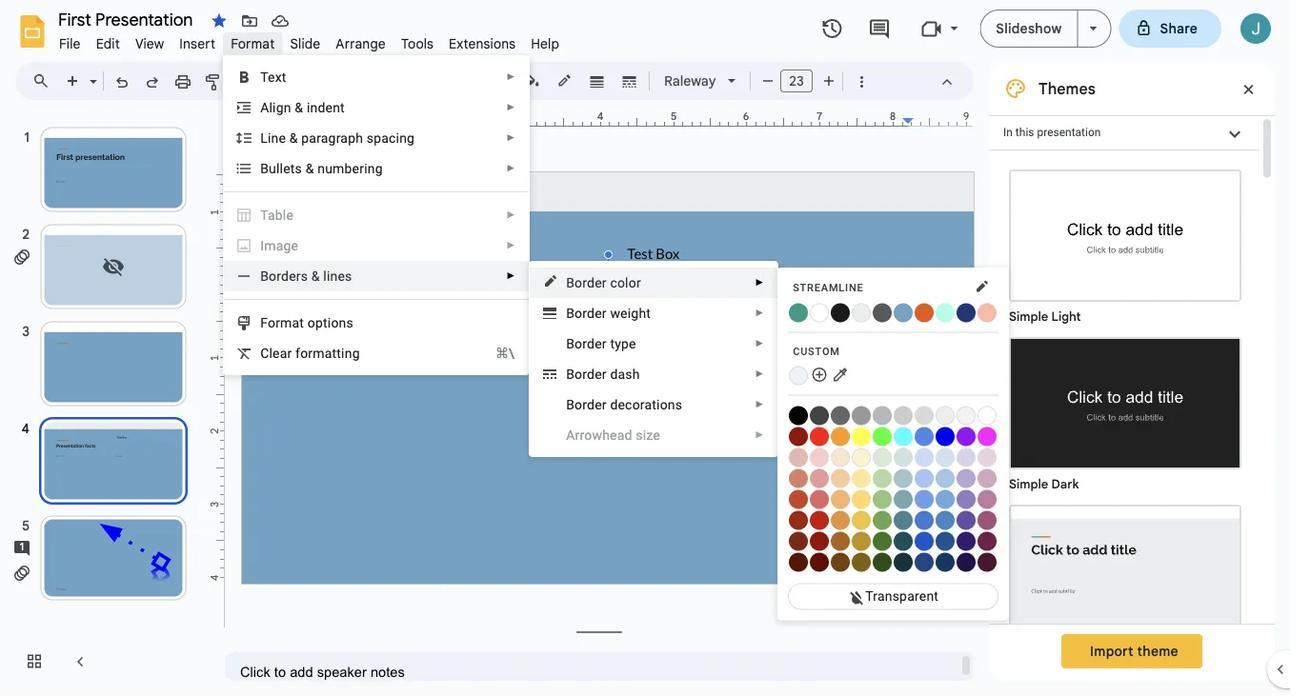 Task type: describe. For each thing, give the bounding box(es) containing it.
borders & lines q element
[[260, 268, 358, 284]]

light gray 3 cell
[[957, 405, 977, 425]]

light gray 1 image
[[915, 406, 934, 425]]

tools menu item
[[393, 32, 441, 55]]

insert
[[179, 35, 215, 52]]

share button
[[1119, 10, 1221, 48]]

8 row from the top
[[789, 510, 998, 530]]

ype
[[615, 336, 636, 352]]

⌘\
[[495, 345, 515, 361]]

share
[[1160, 20, 1198, 37]]

border w eight
[[566, 305, 651, 321]]

dark yellow 2 cell
[[852, 531, 872, 551]]

light orange 3 image
[[831, 448, 850, 467]]

bulle t s & numbering
[[260, 161, 383, 176]]

light cyan 1 cell
[[894, 489, 914, 509]]

light cyan 1 image
[[894, 490, 913, 509]]

light red berry 1 cell
[[789, 489, 809, 509]]

dark gray 2 cell
[[852, 405, 872, 425]]

this
[[1016, 126, 1034, 139]]

gray cell
[[894, 405, 914, 425]]

decorations
[[610, 397, 682, 413]]

align & indent a element
[[260, 100, 350, 115]]

► for line & paragraph spacing l element
[[506, 132, 516, 143]]

light cyan 2 cell
[[894, 468, 914, 488]]

Font size text field
[[781, 70, 812, 92]]

themes application
[[0, 0, 1290, 696]]

3 row from the top
[[789, 405, 998, 425]]

light red 1 image
[[810, 490, 829, 509]]

file menu item
[[51, 32, 88, 55]]

magenta cell
[[978, 426, 998, 446]]

Streamline radio
[[999, 495, 1251, 663]]

insert menu item
[[172, 32, 223, 55]]

lines
[[323, 268, 352, 284]]

light yellow 2 cell
[[852, 468, 872, 488]]

bor d er dash
[[566, 366, 640, 382]]

light blue 3 cell
[[936, 447, 956, 467]]

dark red 3 cell
[[810, 552, 830, 572]]

light magenta 3 cell
[[978, 447, 998, 467]]

dark green 3 image
[[873, 553, 892, 572]]

dark magenta 1 image
[[978, 511, 997, 530]]

light orange 2 image
[[831, 469, 850, 488]]

theme color #595959, close to dark gray 3 image
[[873, 303, 892, 323]]

theme color #ffb8a2, close to light orange 14 image
[[978, 303, 997, 323]]

theme color #1a1a1a, close to dark purple 3 cell
[[831, 303, 851, 323]]

dark blue 3 image
[[936, 553, 955, 572]]

blue image
[[936, 427, 955, 446]]

left margin image
[[243, 111, 313, 126]]

i m age
[[260, 238, 298, 253]]

arrange menu item
[[328, 32, 393, 55]]

dark cyan 2 cell
[[894, 531, 914, 551]]

dark cyan 2 image
[[894, 532, 913, 551]]

simple light
[[1009, 309, 1081, 324]]

option group inside themes section
[[989, 151, 1260, 696]]

green cell
[[873, 426, 893, 446]]

dark yellow 3 image
[[852, 553, 871, 572]]

border for border c olor
[[566, 275, 607, 291]]

► for the align & indent a element
[[506, 102, 516, 113]]

dark orange 2 cell
[[831, 531, 851, 551]]

yellow cell
[[852, 426, 872, 446]]

transparent menu
[[778, 268, 1009, 621]]

light cyan 2 image
[[894, 469, 913, 488]]

theme color #1c3678, close to dark cornflower blue 3 image
[[957, 303, 976, 323]]

a
[[260, 100, 269, 115]]

fill color: transparent image
[[522, 68, 544, 92]]

Menus field
[[24, 68, 66, 94]]

dark magenta 3 cell
[[978, 552, 998, 572]]

slide
[[290, 35, 320, 52]]

arrow h ead size
[[566, 427, 660, 443]]

raleway
[[664, 72, 716, 89]]

light green 1 cell
[[873, 489, 893, 509]]

black cell
[[789, 405, 809, 425]]

simple dark
[[1009, 477, 1079, 492]]

light gray 2 image
[[936, 406, 955, 425]]

text
[[260, 69, 286, 85]]

dark red 2 cell
[[810, 531, 830, 551]]

light cornflower blue 2 cell
[[915, 468, 935, 488]]

light green 1 image
[[873, 490, 892, 509]]

dark red berry 3 image
[[789, 553, 808, 572]]

dark cornflower blue 2 cell
[[915, 531, 935, 551]]

presentation options image
[[1090, 27, 1097, 30]]

light purple 1 image
[[957, 490, 976, 509]]

er
[[595, 366, 607, 382]]

theme color #eb5600, close to dark orange 15 image
[[915, 303, 934, 323]]

red cell
[[810, 426, 830, 446]]

themes
[[1039, 79, 1096, 98]]

light yellow 1 cell
[[852, 489, 872, 509]]

► for border dash d element
[[755, 369, 764, 380]]

import theme
[[1090, 643, 1179, 660]]

formatting
[[295, 345, 360, 361]]

edit menu item
[[88, 32, 128, 55]]

indent
[[307, 100, 345, 115]]

table
[[260, 207, 293, 223]]

theme color white image
[[810, 303, 829, 323]]

dark cornflower blue 2 image
[[915, 532, 934, 551]]

help
[[531, 35, 559, 52]]

table menu item
[[224, 200, 529, 231]]

menu item for bulle t s & numbering
[[224, 231, 529, 261]]

dark blue 2 image
[[936, 532, 955, 551]]

h
[[602, 427, 610, 443]]

dark gray 1 image
[[873, 406, 892, 425]]

light red berry 2 cell
[[789, 468, 809, 488]]

light red 1 cell
[[810, 489, 830, 509]]

dark orange 1 image
[[831, 511, 850, 530]]

light green 3 image
[[873, 448, 892, 467]]

dark red 1 image
[[810, 511, 829, 530]]

light cyan 3 image
[[894, 448, 913, 467]]

dark magenta 2 image
[[978, 532, 997, 551]]

view menu item
[[128, 32, 172, 55]]

dark orange 3 image
[[831, 553, 850, 572]]

table 2 element
[[260, 207, 299, 223]]

dark purple 1 cell
[[957, 510, 977, 530]]

navigation inside themes application
[[0, 108, 210, 696]]

gray image
[[894, 406, 913, 425]]

streamline image
[[1011, 507, 1240, 636]]

dark gray 1 cell
[[873, 405, 893, 425]]

dark orange 1 cell
[[831, 510, 851, 530]]

light orange 2 cell
[[831, 468, 851, 488]]

simple for simple dark
[[1009, 477, 1048, 492]]

Star checkbox
[[206, 8, 232, 34]]

light cyan 3 cell
[[894, 447, 914, 467]]

transparent button
[[788, 584, 999, 610]]

dark orange 3 cell
[[831, 552, 851, 572]]

dark red 1 cell
[[810, 510, 830, 530]]

dark purple 3 cell
[[957, 552, 977, 572]]

d
[[587, 366, 595, 382]]

light red 3 cell
[[810, 447, 830, 467]]

light red 2 image
[[810, 469, 829, 488]]

light magenta 2 image
[[978, 469, 997, 488]]

light orange 1 cell
[[831, 489, 851, 509]]

1 row from the top
[[789, 303, 998, 323]]

c
[[610, 275, 617, 291]]

dark purple 1 image
[[957, 511, 976, 530]]

new slide with layout image
[[85, 69, 97, 75]]

dash
[[610, 366, 640, 382]]

red berry image
[[789, 427, 808, 446]]

light green 2 image
[[873, 469, 892, 488]]

light orange 1 image
[[831, 490, 850, 509]]

slideshow button
[[980, 10, 1078, 48]]

& right s
[[306, 161, 314, 176]]

c lear formatting
[[260, 345, 360, 361]]

lear
[[269, 345, 292, 361]]

ine
[[268, 130, 286, 146]]

light purple 3 image
[[957, 448, 976, 467]]

border dash option
[[619, 68, 641, 94]]

dark red 3 image
[[810, 553, 829, 572]]

edit
[[96, 35, 120, 52]]

format options \ element
[[260, 315, 359, 331]]

dark green 2 image
[[873, 532, 892, 551]]

format menu item
[[223, 32, 282, 55]]

l
[[260, 130, 268, 146]]

theme color #6aa4c8, close to light blue 1 cell
[[894, 303, 914, 323]]

theme color #1a9988, close to green 11 image
[[789, 303, 808, 323]]

light blue 1 cell
[[936, 489, 956, 509]]

Font size field
[[780, 70, 820, 97]]

dark gray 3 cell
[[831, 405, 851, 425]]

cornflower blue image
[[915, 427, 934, 446]]

dark blue 1 cell
[[936, 510, 956, 530]]

border dash d element
[[566, 366, 646, 382]]

m
[[264, 238, 276, 253]]

in this presentation tab
[[989, 115, 1260, 151]]

5 row from the top
[[789, 447, 998, 467]]

eight
[[620, 305, 651, 321]]

magenta image
[[978, 427, 997, 446]]

cyan cell
[[894, 426, 914, 446]]

border color: transparent image
[[554, 68, 576, 92]]

view
[[135, 35, 164, 52]]

presentation
[[1037, 126, 1101, 139]]

light blue 2 cell
[[936, 468, 956, 488]]

lign
[[269, 100, 291, 115]]

light cornflower blue 1 image
[[915, 490, 934, 509]]

l ine & paragraph spacing
[[260, 130, 415, 146]]

light green 2 cell
[[873, 468, 893, 488]]

border for border t ype
[[566, 336, 607, 352]]

right margin image
[[904, 111, 974, 126]]

light red 2 cell
[[810, 468, 830, 488]]



Task type: vqa. For each thing, say whether or not it's contained in the screenshot.
25-
no



Task type: locate. For each thing, give the bounding box(es) containing it.
0 horizontal spatial t
[[290, 161, 295, 176]]

tools
[[401, 35, 434, 52]]

main toolbar
[[56, 67, 877, 97]]

border
[[566, 275, 607, 291], [566, 305, 607, 321], [566, 336, 607, 352]]

border weight option
[[586, 68, 608, 94]]

6 row from the top
[[789, 468, 998, 488]]

dark blue 3 cell
[[936, 552, 956, 572]]

light yellow 1 image
[[852, 490, 871, 509]]

custom button
[[788, 341, 999, 363]]

simple
[[1009, 309, 1048, 324], [1009, 477, 1048, 492]]

1 vertical spatial format
[[260, 315, 304, 331]]

ead
[[610, 427, 632, 443]]

& right lign
[[295, 100, 303, 115]]

o
[[575, 397, 582, 413]]

custom
[[793, 346, 840, 358]]

text s element
[[260, 69, 292, 85]]

import
[[1090, 643, 1134, 660]]

a lign & indent
[[260, 100, 345, 115]]

menu item down decorations
[[530, 420, 778, 451]]

age
[[276, 238, 298, 253]]

slide menu item
[[282, 32, 328, 55]]

yellow image
[[852, 427, 871, 446]]

menu item
[[224, 231, 529, 261], [530, 420, 778, 451]]

simple inside simple dark option
[[1009, 477, 1048, 492]]

purple cell
[[957, 426, 977, 446]]

dark gray 4 image
[[810, 406, 829, 425]]

paragraph
[[301, 130, 363, 146]]

slideshow
[[996, 20, 1062, 37]]

1 simple from the top
[[1009, 309, 1048, 324]]

dark cornflower blue 3 image
[[915, 553, 934, 572]]

custom color #edf2fa, close to light gray 3 cell
[[789, 365, 809, 385]]

dark cyan 1 cell
[[894, 510, 914, 530]]

dark yellow 2 image
[[852, 532, 871, 551]]

menu item containing i
[[224, 231, 529, 261]]

borders
[[260, 268, 308, 284]]

border type t element
[[566, 336, 642, 352]]

purple image
[[957, 427, 976, 446]]

format up text
[[231, 35, 275, 52]]

option group containing simple light
[[989, 151, 1260, 696]]

dark yellow 1 cell
[[852, 510, 872, 530]]

in
[[1003, 126, 1013, 139]]

light magenta 2 cell
[[978, 468, 998, 488]]

red image
[[810, 427, 829, 446]]

light yellow 3 image
[[852, 448, 871, 467]]

light purple 1 cell
[[957, 489, 977, 509]]

border decorations o element
[[566, 397, 688, 413]]

t
[[290, 161, 295, 176], [610, 336, 615, 352]]

dark red berry 2 cell
[[789, 531, 809, 551]]

border c olor
[[566, 275, 641, 291]]

border t ype
[[566, 336, 636, 352]]

0 vertical spatial t
[[290, 161, 295, 176]]

dark red berry 2 image
[[789, 532, 808, 551]]

9 row from the top
[[789, 531, 998, 551]]

light blue 2 image
[[936, 469, 955, 488]]

border left the c
[[566, 275, 607, 291]]

help menu item
[[523, 32, 567, 55]]

line & paragraph spacing l element
[[260, 130, 420, 146]]

10 row from the top
[[789, 552, 998, 572]]

orange image
[[831, 427, 850, 446]]

dark green 2 cell
[[873, 531, 893, 551]]

light red berry 2 image
[[789, 469, 808, 488]]

arrange
[[336, 35, 386, 52]]

image m element
[[260, 238, 304, 253]]

1 horizontal spatial t
[[610, 336, 615, 352]]

0 vertical spatial border
[[566, 275, 607, 291]]

Simple Dark radio
[[999, 328, 1251, 495]]

&
[[295, 100, 303, 115], [289, 130, 298, 146], [306, 161, 314, 176], [311, 268, 320, 284]]

simple left 'light'
[[1009, 309, 1048, 324]]

blue cell
[[936, 426, 956, 446]]

options
[[308, 315, 353, 331]]

2 border from the top
[[566, 305, 607, 321]]

numbering
[[318, 161, 383, 176]]

format for format
[[231, 35, 275, 52]]

menu containing text
[[223, 55, 530, 375]]

0 vertical spatial format
[[231, 35, 275, 52]]

rder
[[582, 397, 607, 413]]

theme color #ffb8a2, close to light orange 14 cell
[[978, 303, 998, 323]]

light red berry 1 image
[[789, 490, 808, 509]]

► for borders & lines q element
[[506, 271, 516, 282]]

menu containing border
[[503, 10, 779, 696]]

simple inside simple light option
[[1009, 309, 1048, 324]]

bullets & numbering t element
[[260, 161, 388, 176]]

streamline
[[793, 282, 864, 294]]

arrow
[[566, 427, 602, 443]]

borders & lines
[[260, 268, 352, 284]]

dark cyan 1 image
[[894, 511, 913, 530]]

1 vertical spatial simple
[[1009, 477, 1048, 492]]

& left lines
[[311, 268, 320, 284]]

theme color #a2ffe8, close to light blue 14 image
[[936, 303, 955, 323]]

cornflower blue cell
[[915, 426, 935, 446]]

light blue 1 image
[[936, 490, 955, 509]]

light green 3 cell
[[873, 447, 893, 467]]

1 vertical spatial t
[[610, 336, 615, 352]]

extensions
[[449, 35, 516, 52]]

format for format options
[[260, 315, 304, 331]]

dark orange 2 image
[[831, 532, 850, 551]]

► for the border color c element on the top of page
[[755, 277, 764, 288]]

menu bar containing file
[[51, 25, 567, 56]]

menu
[[503, 10, 779, 696], [223, 55, 530, 375]]

clear formatting c element
[[260, 345, 366, 361]]

light red 3 image
[[810, 448, 829, 467]]

1 horizontal spatial menu item
[[530, 420, 778, 451]]

s
[[295, 161, 302, 176]]

transparent
[[865, 589, 939, 605]]

format up lear
[[260, 315, 304, 331]]

in this presentation
[[1003, 126, 1101, 139]]

theme color #1a1a1a, close to dark purple 3 image
[[831, 303, 850, 323]]

arrowhead size h element
[[566, 427, 666, 443]]

0 vertical spatial simple
[[1009, 309, 1048, 324]]

spacing
[[367, 130, 415, 146]]

bulle
[[260, 161, 290, 176]]

light magenta 1 image
[[978, 490, 997, 509]]

0 vertical spatial menu item
[[224, 231, 529, 261]]

dark magenta 1 cell
[[978, 510, 998, 530]]

light red berry 3 image
[[789, 448, 808, 467]]

dark yellow 1 image
[[852, 511, 871, 530]]

theme color #e9edee, close to light gray 2 cell
[[852, 303, 872, 323]]

dark green 3 cell
[[873, 552, 893, 572]]

light gray 1 cell
[[915, 405, 935, 425]]

dark cyan 3 image
[[894, 553, 913, 572]]

dark
[[1051, 477, 1079, 492]]

dark red berry 1 image
[[789, 511, 808, 530]]

raleway option
[[664, 68, 716, 94]]

menu bar inside the menu bar banner
[[51, 25, 567, 56]]

menu item up lines
[[224, 231, 529, 261]]

red berry cell
[[789, 426, 809, 446]]

dark purple 2 cell
[[957, 531, 977, 551]]

light yellow 2 image
[[852, 469, 871, 488]]

t for s
[[290, 161, 295, 176]]

1 vertical spatial border
[[566, 305, 607, 321]]

c
[[260, 345, 269, 361]]

format options
[[260, 315, 353, 331]]

light cornflower blue 3 cell
[[915, 447, 935, 467]]

theme color #1a9988, close to green 11 cell
[[789, 303, 809, 323]]

2 vertical spatial border
[[566, 336, 607, 352]]

menu item for bor d er dash
[[530, 420, 778, 451]]

dark purple 3 image
[[957, 553, 976, 572]]

t for ype
[[610, 336, 615, 352]]

theme color #595959, close to dark gray 3 cell
[[873, 303, 893, 323]]

dark magenta 2 cell
[[978, 531, 998, 551]]

dark blue 1 image
[[936, 511, 955, 530]]

light purple 2 cell
[[957, 468, 977, 488]]

► inside table 'menu item'
[[506, 210, 516, 221]]

w
[[610, 305, 620, 321]]

light cornflower blue 2 image
[[915, 469, 934, 488]]

format inside menu item
[[231, 35, 275, 52]]

dark red 2 image
[[810, 532, 829, 551]]

simple left dark
[[1009, 477, 1048, 492]]

light purple 3 cell
[[957, 447, 977, 467]]

► for bullets & numbering t element at the left of page
[[506, 163, 516, 174]]

b o rder decorations
[[566, 397, 682, 413]]

themes section
[[989, 62, 1275, 696]]

Rename text field
[[51, 8, 204, 30]]

⌘backslash element
[[472, 344, 515, 363]]

theme color #e9edee, close to light gray 2 image
[[852, 303, 871, 323]]

olor
[[617, 275, 641, 291]]

dark blue 2 cell
[[936, 531, 956, 551]]

dark gray 2 image
[[852, 406, 871, 425]]

theme
[[1137, 643, 1179, 660]]

7 row from the top
[[789, 489, 998, 509]]

► for table 2 element
[[506, 210, 516, 221]]

light cornflower blue 3 image
[[915, 448, 934, 467]]

format inside menu
[[260, 315, 304, 331]]

bor
[[566, 366, 587, 382]]

white image
[[978, 406, 997, 425]]

simple for simple light
[[1009, 309, 1048, 324]]

orange cell
[[831, 426, 851, 446]]

2 row from the top
[[789, 365, 858, 385]]

menu bar banner
[[0, 0, 1290, 696]]

cyan image
[[894, 427, 913, 446]]

Simple Light radio
[[999, 160, 1251, 696]]

1 vertical spatial menu item
[[530, 420, 778, 451]]

►
[[506, 71, 516, 82], [506, 102, 516, 113], [506, 132, 516, 143], [506, 163, 516, 174], [506, 210, 516, 221], [506, 240, 516, 251], [506, 271, 516, 282], [755, 277, 764, 288], [755, 308, 764, 319], [755, 338, 764, 349], [755, 369, 764, 380], [755, 399, 764, 410], [755, 430, 764, 441]]

light blue 3 image
[[936, 448, 955, 467]]

navigation
[[0, 108, 210, 696]]

file
[[59, 35, 81, 52]]

format
[[231, 35, 275, 52], [260, 315, 304, 331]]

i
[[260, 238, 264, 253]]

► for text s element
[[506, 71, 516, 82]]

border up d
[[566, 336, 607, 352]]

menu bar
[[51, 25, 567, 56]]

size
[[636, 427, 660, 443]]

border weight w element
[[566, 305, 657, 321]]

2 simple from the top
[[1009, 477, 1048, 492]]

light yellow 3 cell
[[852, 447, 872, 467]]

0 horizontal spatial menu item
[[224, 231, 529, 261]]

import theme button
[[1061, 635, 1202, 669]]

dark cornflower blue 1 cell
[[915, 510, 935, 530]]

light magenta 3 image
[[978, 448, 997, 467]]

light
[[1051, 309, 1081, 324]]

black image
[[789, 406, 808, 425]]

green image
[[873, 427, 892, 446]]

theme color #a2ffe8, close to light blue 14 cell
[[936, 303, 956, 323]]

dark purple 2 image
[[957, 532, 976, 551]]

► for image m element
[[506, 240, 516, 251]]

dark gray 4 cell
[[810, 405, 830, 425]]

extensions menu item
[[441, 32, 523, 55]]

& right ine
[[289, 130, 298, 146]]

b
[[566, 397, 575, 413]]

3 border from the top
[[566, 336, 607, 352]]

dark cyan 3 cell
[[894, 552, 914, 572]]

custom color #edf2fa, close to light gray 3 image
[[789, 366, 808, 385]]

dark gray 3 image
[[831, 406, 850, 425]]

dark red berry 3 cell
[[789, 552, 809, 572]]

border left w
[[566, 305, 607, 321]]

dark magenta 3 image
[[978, 553, 997, 572]]

border for border w eight
[[566, 305, 607, 321]]

4 row from the top
[[789, 426, 998, 446]]

dark yellow 3 cell
[[852, 552, 872, 572]]

light gray 3 image
[[957, 406, 976, 425]]

dark green 1 image
[[873, 511, 892, 530]]

theme color #6aa4c8, close to light blue 1 image
[[894, 303, 913, 323]]

light purple 2 image
[[957, 469, 976, 488]]

► for the border weight w element
[[755, 308, 764, 319]]

dark cornflower blue 1 image
[[915, 511, 934, 530]]

theme color #1c3678, close to dark cornflower blue 3 cell
[[957, 303, 977, 323]]

1 border from the top
[[566, 275, 607, 291]]

light red berry 3 cell
[[789, 447, 809, 467]]

menu item containing arrow
[[530, 420, 778, 451]]



